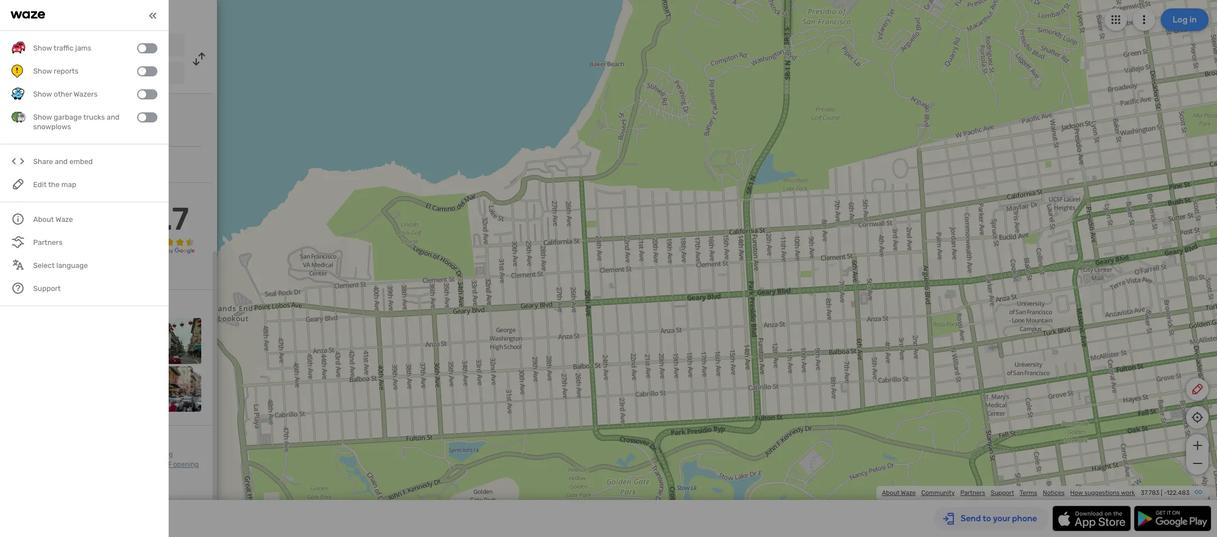 Task type: locate. For each thing, give the bounding box(es) containing it.
1 vertical spatial francisco,
[[27, 94, 65, 103]]

zoom in image
[[1191, 439, 1205, 453]]

chinatown, sf opening hours
[[11, 461, 199, 479]]

1 horizontal spatial sf
[[164, 461, 172, 469]]

francisco
[[57, 41, 93, 51]]

chinatown, down driving
[[126, 461, 162, 469]]

0 vertical spatial san
[[41, 41, 55, 51]]

0 horizontal spatial ca,
[[67, 94, 79, 103]]

sf inside chinatown, sf driving directions
[[141, 451, 150, 459]]

8
[[11, 301, 16, 311]]

san for san francisco, ca, usa
[[11, 94, 25, 103]]

sf
[[141, 451, 150, 459], [164, 461, 172, 469]]

3
[[11, 224, 16, 234]]

0 vertical spatial directions
[[103, 9, 150, 21]]

0 vertical spatial sf
[[141, 451, 150, 459]]

notices link
[[1043, 490, 1065, 497]]

usa
[[144, 70, 158, 78], [81, 94, 97, 103]]

1 vertical spatial directions
[[11, 461, 43, 469]]

review
[[11, 192, 37, 201]]

san inside chinatown san francisco, ca, usa
[[85, 70, 97, 78]]

san down location image
[[11, 94, 25, 103]]

terms
[[1020, 490, 1037, 497]]

chinatown, up chinatown, sf opening hours
[[104, 451, 140, 459]]

san francisco button
[[33, 34, 184, 56]]

share
[[33, 158, 53, 166]]

0 vertical spatial francisco,
[[98, 70, 130, 78]]

partners link
[[961, 490, 985, 497]]

code image
[[11, 155, 25, 169]]

directions up hours
[[11, 461, 43, 469]]

2 horizontal spatial san
[[85, 70, 97, 78]]

0 horizontal spatial san
[[11, 94, 25, 103]]

sf left driving
[[141, 451, 150, 459]]

driving
[[67, 9, 101, 21]]

1 vertical spatial ca,
[[67, 94, 79, 103]]

san left 'francisco'
[[41, 41, 55, 51]]

1 vertical spatial sf
[[164, 461, 172, 469]]

2
[[11, 234, 16, 243]]

directions up san francisco button
[[103, 9, 150, 21]]

francisco, down san francisco button
[[98, 70, 130, 78]]

chinatown,
[[104, 451, 140, 459], [126, 461, 162, 469]]

5
[[11, 206, 16, 216]]

1 vertical spatial usa
[[81, 94, 97, 103]]

support link
[[991, 490, 1014, 497]]

0 horizontal spatial directions
[[11, 461, 43, 469]]

reviews
[[33, 270, 61, 279]]

opening
[[173, 461, 199, 469]]

and
[[55, 158, 68, 166]]

chinatown, sf driving directions link
[[11, 451, 173, 469]]

ca, down chinatown
[[67, 94, 79, 103]]

san inside button
[[41, 41, 55, 51]]

support
[[991, 490, 1014, 497]]

2 vertical spatial san
[[11, 94, 25, 103]]

share and embed
[[33, 158, 93, 166]]

image 4 of chinatown, sf image
[[155, 318, 201, 364]]

sf inside chinatown, sf opening hours
[[164, 461, 172, 469]]

san
[[41, 41, 55, 51], [85, 70, 97, 78], [11, 94, 25, 103]]

embed
[[69, 158, 93, 166]]

location image
[[11, 66, 25, 80]]

how suggestions work link
[[1070, 490, 1135, 497]]

0 vertical spatial usa
[[144, 70, 158, 78]]

francisco, down chinatown
[[27, 94, 65, 103]]

review summary
[[11, 192, 74, 201]]

usa inside chinatown san francisco, ca, usa
[[144, 70, 158, 78]]

0 vertical spatial chinatown,
[[104, 451, 140, 459]]

share and embed link
[[11, 150, 157, 173]]

ca, down san francisco button
[[132, 70, 143, 78]]

37.783
[[1141, 490, 1160, 497]]

work
[[1121, 490, 1135, 497]]

link image
[[1194, 488, 1203, 497]]

1 horizontal spatial san
[[41, 41, 55, 51]]

sf for driving
[[141, 451, 150, 459]]

ca,
[[132, 70, 143, 78], [67, 94, 79, 103]]

san francisco
[[41, 41, 93, 51]]

current location image
[[11, 38, 25, 52]]

1 horizontal spatial ca,
[[132, 70, 143, 78]]

francisco,
[[98, 70, 130, 78], [27, 94, 65, 103]]

chinatown
[[41, 69, 81, 79]]

chinatown, inside chinatown, sf opening hours
[[126, 461, 162, 469]]

san right chinatown
[[85, 70, 97, 78]]

1 vertical spatial chinatown,
[[126, 461, 162, 469]]

1 horizontal spatial francisco,
[[98, 70, 130, 78]]

chinatown, sf driving directions
[[11, 451, 173, 469]]

1 horizontal spatial usa
[[144, 70, 158, 78]]

driving
[[151, 451, 173, 459]]

chinatown san francisco, ca, usa
[[41, 69, 158, 79]]

hours
[[11, 471, 29, 479]]

usa down san francisco button
[[144, 70, 158, 78]]

zoom out image
[[1191, 457, 1205, 471]]

chinatown, inside chinatown, sf driving directions
[[104, 451, 140, 459]]

sf down driving
[[164, 461, 172, 469]]

1 vertical spatial san
[[85, 70, 97, 78]]

0 vertical spatial ca,
[[132, 70, 143, 78]]

usa down chinatown san francisco, ca, usa
[[81, 94, 97, 103]]

|
[[1161, 490, 1163, 497]]

how
[[1070, 490, 1083, 497]]

americanchinatown.com link
[[34, 160, 124, 169]]

directions
[[103, 9, 150, 21], [11, 461, 43, 469]]

8 photos
[[11, 301, 44, 311]]

0 horizontal spatial sf
[[141, 451, 150, 459]]

pencil image
[[1191, 383, 1204, 396]]



Task type: describe. For each thing, give the bounding box(es) containing it.
computer image
[[11, 158, 25, 171]]

122.483
[[1167, 490, 1190, 497]]

4.7
[[144, 201, 189, 238]]

notices
[[1043, 490, 1065, 497]]

sf for opening
[[164, 461, 172, 469]]

terms link
[[1020, 490, 1037, 497]]

community
[[921, 490, 955, 497]]

driving directions
[[67, 9, 150, 21]]

-
[[1164, 490, 1167, 497]]

san francisco, ca, usa
[[11, 94, 97, 103]]

show reviews
[[11, 270, 61, 279]]

37.783 | -122.483
[[1141, 490, 1190, 497]]

suggestions
[[1085, 490, 1120, 497]]

about waze community partners support terms notices how suggestions work
[[882, 490, 1135, 497]]

summary
[[39, 192, 74, 201]]

0 horizontal spatial francisco,
[[27, 94, 65, 103]]

community link
[[921, 490, 955, 497]]

chinatown, for opening
[[126, 461, 162, 469]]

1
[[11, 243, 15, 252]]

ca, inside chinatown san francisco, ca, usa
[[132, 70, 143, 78]]

about
[[882, 490, 900, 497]]

4
[[11, 215, 16, 225]]

about waze link
[[882, 490, 916, 497]]

chinatown, sf opening hours link
[[11, 461, 199, 479]]

francisco, inside chinatown san francisco, ca, usa
[[98, 70, 130, 78]]

directions inside chinatown, sf driving directions
[[11, 461, 43, 469]]

5 4 3 2 1
[[11, 206, 16, 252]]

image 8 of chinatown, sf image
[[155, 366, 201, 412]]

americanchinatown.com
[[34, 160, 124, 169]]

1 horizontal spatial directions
[[103, 9, 150, 21]]

san for san francisco
[[41, 41, 55, 51]]

0 horizontal spatial usa
[[81, 94, 97, 103]]

waze
[[901, 490, 916, 497]]

show
[[11, 270, 31, 279]]

photos
[[18, 301, 44, 311]]

partners
[[961, 490, 985, 497]]

chinatown, for driving
[[104, 451, 140, 459]]



Task type: vqa. For each thing, say whether or not it's contained in the screenshot.
help
no



